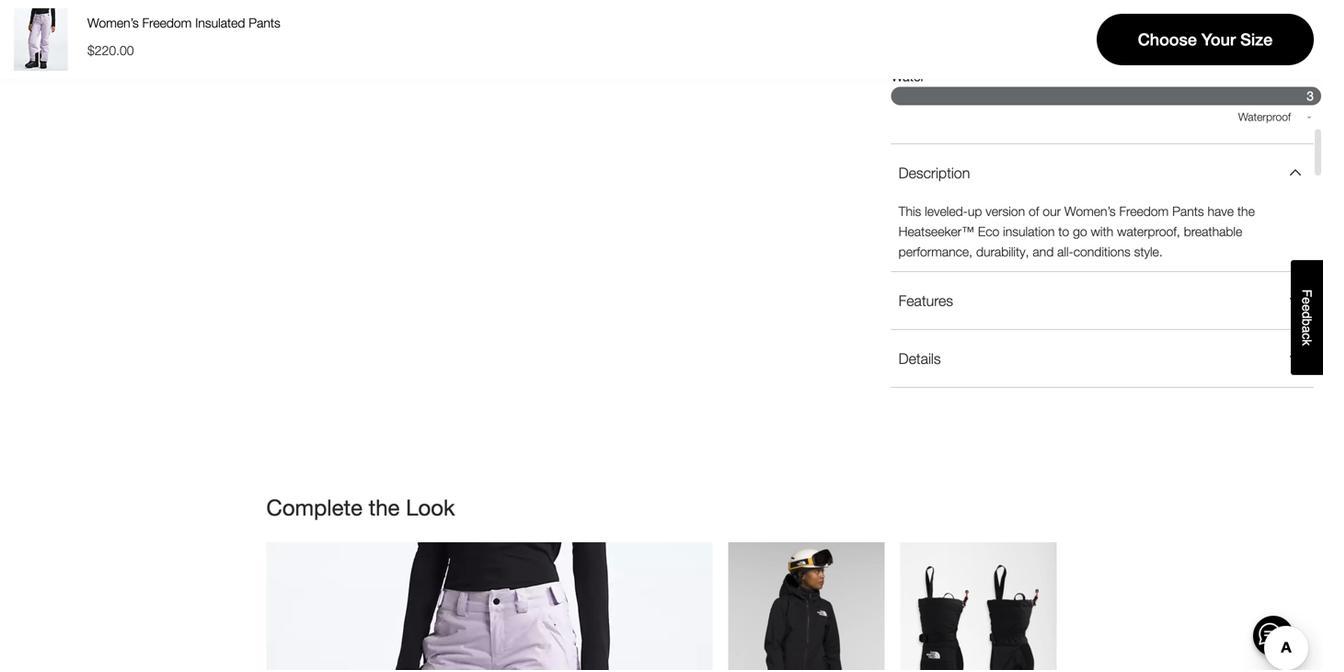 Task type: locate. For each thing, give the bounding box(es) containing it.
with
[[1091, 224, 1114, 239]]

pants up breathable
[[1172, 204, 1204, 219]]

the right have
[[1237, 204, 1255, 219]]

0 vertical spatial the
[[1237, 204, 1255, 219]]

the left look
[[369, 494, 400, 521]]

0 horizontal spatial waterproof
[[1168, 135, 1224, 148]]

freedom up waterproof,
[[1119, 204, 1169, 219]]

1 horizontal spatial waterproof
[[1238, 111, 1291, 123]]

description
[[899, 164, 970, 182]]

water for water repellent
[[981, 135, 1009, 148]]

pants
[[249, 15, 280, 30], [1172, 204, 1204, 219]]

women's up "$220.00"
[[87, 15, 139, 30]]

freedom left 'insulated'
[[142, 15, 192, 30]]

complete
[[266, 494, 363, 521]]

warmer up warmest
[[1110, 48, 1147, 61]]

pants right 'insulated'
[[249, 15, 280, 30]]

d
[[1300, 312, 1314, 319]]

description button
[[891, 144, 1314, 201]]

0 vertical spatial women's
[[87, 15, 139, 30]]

women's up go
[[1064, 204, 1116, 219]]

performance,
[[899, 244, 973, 259]]

women's montana ski gloves image
[[900, 543, 1057, 671]]

1 vertical spatial women's
[[1064, 204, 1116, 219]]

1 vertical spatial pants
[[1172, 204, 1204, 219]]

choose your size button
[[1097, 14, 1314, 65]]

the
[[1237, 204, 1255, 219], [369, 494, 400, 521]]

water for water 3
[[891, 69, 925, 84]]

waterproof down size
[[1238, 111, 1291, 123]]

0 horizontal spatial the
[[369, 494, 400, 521]]

1 vertical spatial the
[[369, 494, 400, 521]]

e up d
[[1300, 298, 1314, 305]]

1 horizontal spatial women's
[[1064, 204, 1116, 219]]

water
[[891, 69, 925, 84], [981, 135, 1009, 148], [1074, 135, 1102, 148]]

f e e d b a c k button
[[1291, 260, 1323, 375]]

0 vertical spatial freedom
[[142, 15, 192, 30]]

k
[[1300, 340, 1314, 346]]

durability,
[[976, 244, 1029, 259]]

0 horizontal spatial water
[[891, 69, 925, 84]]

waterproof
[[1238, 111, 1291, 123], [1168, 135, 1224, 148]]

waterproof right resistant
[[1168, 135, 1224, 148]]

warmest
[[1134, 72, 1176, 85]]

this leveled-up version of our women's freedom pants have the heatseeker™ eco insulation to go with waterproof, breathable performance, durability, and all-conditions style.
[[899, 204, 1255, 259]]

all-
[[1057, 244, 1074, 259]]

1 vertical spatial freedom
[[1119, 204, 1169, 219]]

leveled-
[[925, 204, 968, 219]]

breathable
[[1184, 224, 1242, 239]]

women's freedom insulated pants image
[[266, 543, 713, 671]]

women's
[[87, 15, 139, 30], [1064, 204, 1116, 219]]

c
[[1300, 333, 1314, 340]]

your
[[1202, 30, 1236, 49]]

b
[[1300, 319, 1314, 326]]

1 horizontal spatial freedom
[[1119, 204, 1169, 219]]

0 vertical spatial pants
[[249, 15, 280, 30]]

1 horizontal spatial pants
[[1172, 204, 1204, 219]]

2 horizontal spatial water
[[1074, 135, 1102, 148]]

to
[[1058, 224, 1069, 239]]

1 e from the top
[[1300, 298, 1314, 305]]

freedom
[[142, 15, 192, 30], [1119, 204, 1169, 219]]

water inside water 3
[[891, 69, 925, 84]]

warmer
[[1110, 48, 1147, 61], [1076, 72, 1115, 85]]

choose your size
[[1138, 30, 1273, 49]]

warmer right warm
[[1076, 72, 1115, 85]]

look
[[406, 494, 455, 521]]

insulated
[[195, 15, 245, 30]]

0 vertical spatial waterproof
[[1238, 111, 1291, 123]]

0 horizontal spatial women's
[[87, 15, 139, 30]]

1 horizontal spatial the
[[1237, 204, 1255, 219]]

f
[[1300, 290, 1314, 298]]

1 horizontal spatial water
[[981, 135, 1009, 148]]

e
[[1300, 298, 1314, 305], [1300, 305, 1314, 312]]

style.
[[1134, 244, 1163, 259]]

resistant
[[1105, 135, 1149, 148]]

our
[[1043, 204, 1061, 219]]

women's freedom stretch jacket image
[[728, 543, 885, 671]]

water repellent
[[981, 135, 1056, 148]]

details
[[899, 350, 941, 367]]

e up 'b'
[[1300, 305, 1314, 312]]



Task type: describe. For each thing, give the bounding box(es) containing it.
eco
[[978, 224, 999, 239]]

of
[[1029, 204, 1039, 219]]

3
[[1307, 89, 1314, 104]]

go
[[1073, 224, 1087, 239]]

conditions
[[1074, 244, 1131, 259]]

f e e d b a c k
[[1300, 290, 1314, 346]]

and
[[1033, 244, 1054, 259]]

features
[[899, 292, 953, 310]]

women's freedom insulated pants
[[87, 15, 280, 30]]

water resistant
[[1074, 135, 1149, 148]]

heatseeker™
[[899, 224, 974, 239]]

pants inside this leveled-up version of our women's freedom pants have the heatseeker™ eco insulation to go with waterproof, breathable performance, durability, and all-conditions style.
[[1172, 204, 1204, 219]]

up
[[968, 204, 982, 219]]

details button
[[891, 330, 1314, 387]]

a
[[1300, 326, 1314, 333]]

waterproof,
[[1117, 224, 1180, 239]]

0 vertical spatial warmer
[[1110, 48, 1147, 61]]

0 horizontal spatial freedom
[[142, 15, 192, 30]]

version
[[986, 204, 1025, 219]]

water for water resistant
[[1074, 135, 1102, 148]]

1 vertical spatial waterproof
[[1168, 135, 1224, 148]]

choose
[[1138, 30, 1197, 49]]

$220.00
[[87, 43, 134, 58]]

https://images.thenorthface.com/is/image/thenorthface/nf0a5acy_pmi_hero?$color swatch$ image
[[9, 8, 72, 71]]

water 3
[[891, 69, 1314, 104]]

complete the look
[[266, 494, 455, 521]]

2 e from the top
[[1300, 305, 1314, 312]]

size
[[1241, 30, 1273, 49]]

repellent
[[1012, 135, 1056, 148]]

the inside this leveled-up version of our women's freedom pants have the heatseeker™ eco insulation to go with waterproof, breathable performance, durability, and all-conditions style.
[[1237, 204, 1255, 219]]

insulation
[[1003, 224, 1055, 239]]

women's inside this leveled-up version of our women's freedom pants have the heatseeker™ eco insulation to go with waterproof, breathable performance, durability, and all-conditions style.
[[1064, 204, 1116, 219]]

1 vertical spatial warmer
[[1076, 72, 1115, 85]]

0 horizontal spatial pants
[[249, 15, 280, 30]]

freedom inside this leveled-up version of our women's freedom pants have the heatseeker™ eco insulation to go with waterproof, breathable performance, durability, and all-conditions style.
[[1119, 204, 1169, 219]]

features button
[[891, 272, 1314, 329]]

this
[[899, 204, 921, 219]]

warm
[[1029, 72, 1057, 85]]

have
[[1208, 204, 1234, 219]]

2
[[1163, 26, 1170, 41]]



Task type: vqa. For each thing, say whether or not it's contained in the screenshot.
bags & gear
no



